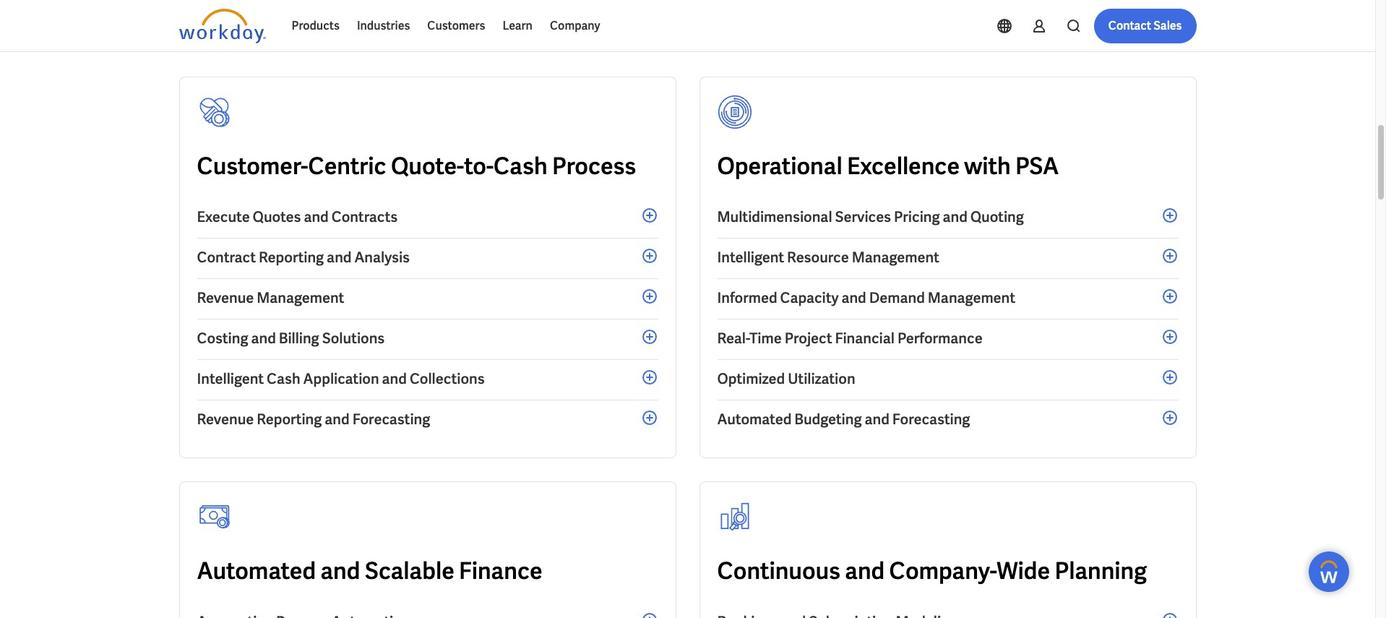 Task type: describe. For each thing, give the bounding box(es) containing it.
customers
[[428, 18, 485, 33]]

products button
[[283, 9, 348, 43]]

contact sales link
[[1094, 9, 1197, 43]]

excellence
[[847, 151, 960, 181]]

1 horizontal spatial cash
[[494, 151, 548, 181]]

management down intelligent resource management button at top right
[[928, 288, 1016, 307]]

management up demand
[[852, 248, 940, 267]]

a
[[585, 14, 593, 33]]

your
[[530, 34, 559, 53]]

finance
[[459, 556, 543, 586]]

intelligent cash application and collections button
[[197, 360, 658, 401]]

quotes
[[253, 207, 301, 226]]

real-time project financial performance
[[718, 329, 983, 348]]

process
[[552, 151, 636, 181]]

optimized utilization button
[[718, 360, 1179, 401]]

innovate,
[[250, 34, 309, 53]]

real-time project financial performance button
[[718, 320, 1179, 360]]

ecosystem
[[639, 14, 709, 33]]

adapt,
[[206, 34, 247, 53]]

quoting
[[971, 207, 1024, 226]]

contract reporting and analysis button
[[197, 239, 658, 279]]

contracts
[[332, 207, 398, 226]]

informed
[[718, 288, 778, 307]]

with
[[965, 151, 1011, 181]]

global
[[596, 14, 636, 33]]

intelligent for intelligent cash application and collections
[[197, 369, 264, 388]]

and inside with the industry accelerator for technology, you benefit from a global ecosystem of partners to help you adapt, innovate, and scale—all while fast-tracking your digital transformation.
[[312, 34, 337, 53]]

capacity
[[780, 288, 839, 307]]

operational excellence with psa
[[718, 151, 1059, 181]]

forecasting for excellence
[[893, 410, 971, 429]]

execute quotes and contracts button
[[197, 198, 658, 239]]

while
[[407, 34, 441, 53]]

intelligent cash application and collections
[[197, 369, 485, 388]]

benefit
[[502, 14, 548, 33]]

performance
[[898, 329, 983, 348]]

utilization
[[788, 369, 856, 388]]

with
[[179, 14, 209, 33]]

budgeting
[[795, 410, 862, 429]]

revenue for revenue reporting and forecasting
[[197, 410, 254, 429]]

revenue reporting and forecasting
[[197, 410, 430, 429]]

financial
[[835, 329, 895, 348]]

forecasting for centric
[[353, 410, 430, 429]]

customer-centric quote-to-cash process
[[197, 151, 636, 181]]

customer-
[[197, 151, 308, 181]]

multidimensional services pricing and quoting button
[[718, 198, 1179, 239]]

learn
[[503, 18, 533, 33]]

automated budgeting and forecasting
[[718, 410, 971, 429]]

continuous
[[718, 556, 841, 586]]

costing and billing solutions button
[[197, 320, 658, 360]]

contact sales
[[1109, 18, 1182, 33]]

intelligent resource management
[[718, 248, 940, 267]]

scale—all
[[340, 34, 404, 53]]

technology,
[[395, 14, 472, 33]]

automated for automated and scalable finance
[[197, 556, 316, 586]]

execute
[[197, 207, 250, 226]]

fast-
[[444, 34, 473, 53]]

informed capacity and demand management
[[718, 288, 1016, 307]]

revenue management
[[197, 288, 344, 307]]

demand
[[870, 288, 925, 307]]

operational
[[718, 151, 843, 181]]

transformation.
[[605, 34, 707, 53]]

costing
[[197, 329, 248, 348]]

collections
[[410, 369, 485, 388]]

time
[[750, 329, 782, 348]]

to-
[[464, 151, 494, 181]]

automated and scalable finance
[[197, 556, 543, 586]]

pricing
[[894, 207, 940, 226]]



Task type: vqa. For each thing, say whether or not it's contained in the screenshot.
the topmost Reporting
yes



Task type: locate. For each thing, give the bounding box(es) containing it.
centric
[[308, 151, 387, 181]]

scalable
[[365, 556, 455, 586]]

and inside 'button'
[[943, 207, 968, 226]]

reporting for contract
[[259, 248, 324, 267]]

continuous and company-wide planning
[[718, 556, 1147, 586]]

0 vertical spatial revenue
[[197, 288, 254, 307]]

accelerator
[[294, 14, 371, 33]]

0 vertical spatial reporting
[[259, 248, 324, 267]]

learn button
[[494, 9, 541, 43]]

and inside button
[[251, 329, 276, 348]]

contract reporting and analysis
[[197, 248, 410, 267]]

revenue inside button
[[197, 410, 254, 429]]

company
[[550, 18, 600, 33]]

0 vertical spatial cash
[[494, 151, 548, 181]]

1 vertical spatial intelligent
[[197, 369, 264, 388]]

industry
[[237, 14, 291, 33]]

analysis
[[355, 248, 410, 267]]

2 revenue from the top
[[197, 410, 254, 429]]

help
[[804, 14, 832, 33]]

services
[[835, 207, 891, 226]]

1 vertical spatial revenue
[[197, 410, 254, 429]]

industries button
[[348, 9, 419, 43]]

0 vertical spatial automated
[[718, 410, 792, 429]]

multidimensional
[[718, 207, 833, 226]]

intelligent resource management button
[[718, 239, 1179, 279]]

0 horizontal spatial cash
[[267, 369, 300, 388]]

0 vertical spatial intelligent
[[718, 248, 784, 267]]

1 vertical spatial cash
[[267, 369, 300, 388]]

1 vertical spatial you
[[179, 34, 203, 53]]

you up tracking
[[475, 14, 499, 33]]

reporting
[[259, 248, 324, 267], [257, 410, 322, 429]]

1 horizontal spatial automated
[[718, 410, 792, 429]]

real-
[[718, 329, 750, 348]]

1 horizontal spatial forecasting
[[893, 410, 971, 429]]

solutions
[[322, 329, 385, 348]]

informed capacity and demand management button
[[718, 279, 1179, 320]]

automated budgeting and forecasting button
[[718, 401, 1179, 440]]

go to the homepage image
[[179, 9, 266, 43]]

0 horizontal spatial intelligent
[[197, 369, 264, 388]]

0 horizontal spatial you
[[179, 34, 203, 53]]

contract
[[197, 248, 256, 267]]

to
[[787, 14, 801, 33]]

reporting for revenue
[[257, 410, 322, 429]]

company button
[[541, 9, 609, 43]]

2 forecasting from the left
[[893, 410, 971, 429]]

industries
[[357, 18, 410, 33]]

management
[[852, 248, 940, 267], [257, 288, 344, 307], [928, 288, 1016, 307]]

resource
[[787, 248, 849, 267]]

wide
[[997, 556, 1050, 586]]

0 vertical spatial you
[[475, 14, 499, 33]]

from
[[551, 14, 582, 33]]

0 horizontal spatial forecasting
[[353, 410, 430, 429]]

digital
[[562, 34, 602, 53]]

1 vertical spatial reporting
[[257, 410, 322, 429]]

with the industry accelerator for technology, you benefit from a global ecosystem of partners to help you adapt, innovate, and scale—all while fast-tracking your digital transformation.
[[179, 14, 832, 53]]

planning
[[1055, 556, 1147, 586]]

1 forecasting from the left
[[353, 410, 430, 429]]

intelligent down costing
[[197, 369, 264, 388]]

customers button
[[419, 9, 494, 43]]

revenue inside "button"
[[197, 288, 254, 307]]

automated
[[718, 410, 792, 429], [197, 556, 316, 586]]

1 horizontal spatial you
[[475, 14, 499, 33]]

the
[[212, 14, 234, 33]]

1 vertical spatial automated
[[197, 556, 316, 586]]

of
[[713, 14, 725, 33]]

multidimensional services pricing and quoting
[[718, 207, 1024, 226]]

0 horizontal spatial automated
[[197, 556, 316, 586]]

management up billing
[[257, 288, 344, 307]]

intelligent up "informed"
[[718, 248, 784, 267]]

and
[[312, 34, 337, 53], [304, 207, 329, 226], [943, 207, 968, 226], [327, 248, 352, 267], [842, 288, 867, 307], [251, 329, 276, 348], [382, 369, 407, 388], [325, 410, 350, 429], [865, 410, 890, 429], [321, 556, 360, 586], [845, 556, 885, 586]]

forecasting down optimized utilization button
[[893, 410, 971, 429]]

costing and billing solutions
[[197, 329, 385, 348]]

1 horizontal spatial intelligent
[[718, 248, 784, 267]]

1 revenue from the top
[[197, 288, 254, 307]]

forecasting down intelligent cash application and collections button
[[353, 410, 430, 429]]

project
[[785, 329, 833, 348]]

optimized utilization
[[718, 369, 856, 388]]

execute quotes and contracts
[[197, 207, 398, 226]]

billing
[[279, 329, 319, 348]]

automated inside button
[[718, 410, 792, 429]]

reporting down execute quotes and contracts
[[259, 248, 324, 267]]

reporting down intelligent cash application and collections
[[257, 410, 322, 429]]

quote-
[[391, 151, 464, 181]]

revenue management button
[[197, 279, 658, 320]]

revenue for revenue management
[[197, 288, 254, 307]]

application
[[303, 369, 379, 388]]

intelligent for intelligent resource management
[[718, 248, 784, 267]]

for
[[374, 14, 392, 33]]

you
[[475, 14, 499, 33], [179, 34, 203, 53]]

cash
[[494, 151, 548, 181], [267, 369, 300, 388]]

psa
[[1016, 151, 1059, 181]]

company-
[[890, 556, 997, 586]]

sales
[[1154, 18, 1182, 33]]

contact
[[1109, 18, 1152, 33]]

automated for automated budgeting and forecasting
[[718, 410, 792, 429]]

intelligent
[[718, 248, 784, 267], [197, 369, 264, 388]]

tracking
[[473, 34, 527, 53]]

optimized
[[718, 369, 785, 388]]

cash inside button
[[267, 369, 300, 388]]

management inside "button"
[[257, 288, 344, 307]]

you down with
[[179, 34, 203, 53]]

partners
[[729, 14, 784, 33]]



